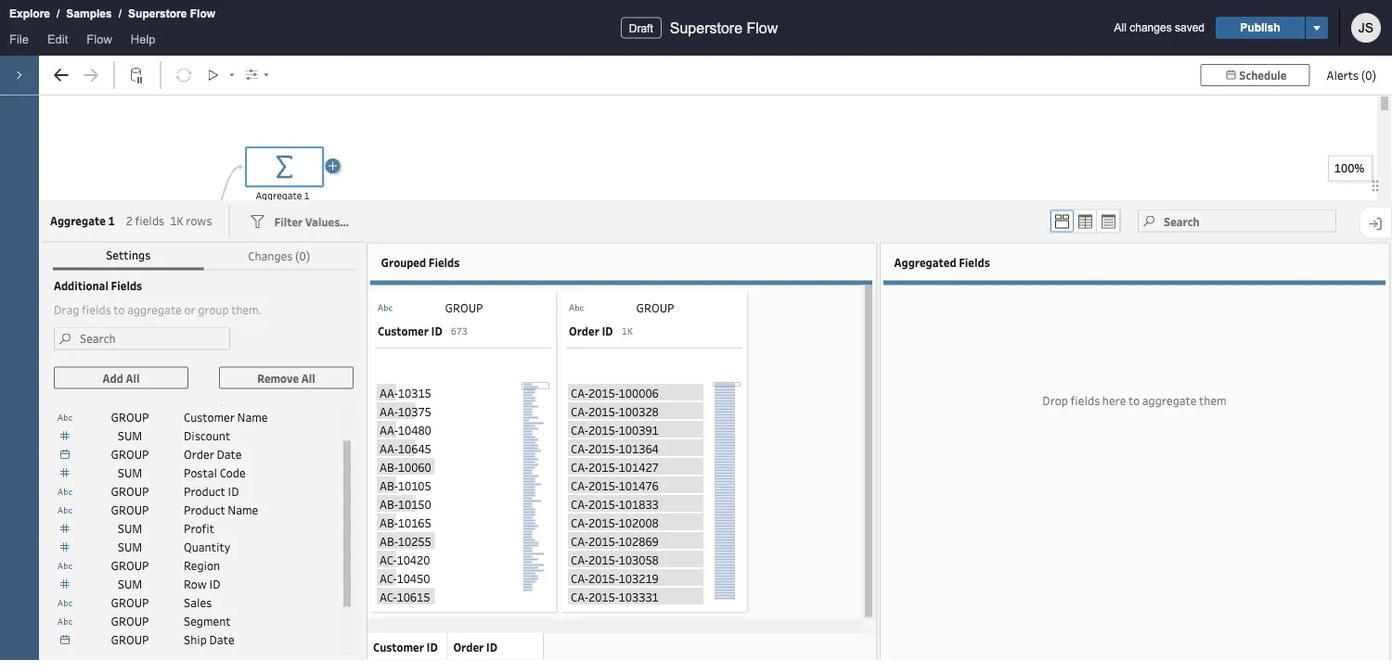 Task type: locate. For each thing, give the bounding box(es) containing it.
10480
[[398, 422, 431, 438]]

group
[[445, 300, 483, 315], [636, 300, 674, 315], [111, 410, 149, 425], [111, 447, 149, 462], [111, 484, 149, 499], [111, 503, 149, 518], [111, 558, 149, 574], [111, 596, 149, 611], [111, 614, 149, 629], [111, 633, 149, 648]]

2015- up 102869 at the bottom left of page
[[588, 515, 619, 531]]

group for product name
[[111, 503, 149, 518]]

ac- down 10450
[[380, 589, 397, 605]]

2015- up 103219
[[588, 552, 619, 568]]

0 vertical spatial (0)
[[1362, 67, 1377, 83]]

1 sum from the top
[[118, 428, 142, 444]]

10165
[[398, 515, 431, 531]]

10420
[[397, 552, 430, 568]]

12 2015- from the top
[[588, 589, 619, 605]]

fields right grouped
[[429, 255, 460, 270]]

aggregate
[[127, 303, 182, 318], [1143, 394, 1197, 409]]

1 vertical spatial fields
[[82, 303, 111, 318]]

rows
[[186, 214, 212, 229]]

id for order id
[[486, 640, 498, 655]]

103058
[[619, 552, 659, 568]]

ship date
[[184, 633, 234, 648]]

2 vertical spatial order
[[453, 640, 484, 655]]

1 vertical spatial name
[[228, 503, 258, 518]]

1 vertical spatial customer
[[184, 410, 235, 425]]

customer up discount
[[184, 410, 235, 425]]

1 product from the top
[[184, 484, 225, 499]]

2 vertical spatial fields
[[1071, 394, 1100, 409]]

customer for customer id
[[373, 640, 424, 655]]

order for order id
[[453, 640, 484, 655]]

ca- left 103219
[[571, 571, 589, 586]]

0 horizontal spatial fields
[[111, 278, 142, 293]]

order
[[569, 324, 600, 338], [184, 447, 214, 462], [453, 640, 484, 655]]

2 aa- from the top
[[380, 404, 398, 419]]

2
[[126, 214, 133, 229]]

fields left here
[[1071, 394, 1100, 409]]

1 horizontal spatial aggregate
[[1143, 394, 1197, 409]]

2015- down 100006
[[588, 404, 619, 419]]

ca- left 101476
[[571, 478, 589, 493]]

1 vertical spatial ac-
[[380, 571, 397, 586]]

ca- left 102869 at the bottom left of page
[[571, 534, 589, 549]]

2015- down "101427"
[[588, 478, 619, 493]]

file
[[9, 32, 29, 46]]

customer down 10615
[[373, 640, 424, 655]]

ca- left 100328
[[571, 404, 589, 419]]

/
[[57, 7, 60, 20], [119, 7, 122, 20]]

sum left 'profit' at the bottom of the page
[[118, 521, 142, 537]]

6 2015- from the top
[[588, 478, 619, 493]]

2 sum from the top
[[118, 466, 142, 481]]

publish
[[1241, 21, 1281, 34]]

superstore right the draft
[[670, 19, 743, 36]]

aggregate left them
[[1143, 394, 1197, 409]]

5 sum from the top
[[118, 577, 142, 592]]

0 horizontal spatial 1
[[108, 213, 115, 228]]

region
[[184, 558, 220, 574]]

2015- down 103219
[[588, 589, 619, 605]]

9 2015- from the top
[[588, 534, 619, 549]]

fields for grouped fields
[[429, 255, 460, 270]]

aggregate 1
[[256, 189, 310, 202], [50, 213, 115, 228]]

name up order date on the left of the page
[[237, 410, 268, 425]]

flow
[[190, 7, 215, 20], [747, 19, 778, 36], [87, 32, 112, 46]]

1 horizontal spatial fields
[[429, 255, 460, 270]]

ca- left "101427"
[[571, 460, 589, 475]]

ca-
[[571, 385, 589, 401], [571, 404, 589, 419], [571, 422, 589, 438], [571, 441, 589, 456], [571, 460, 589, 475], [571, 478, 589, 493], [571, 497, 589, 512], [571, 515, 589, 531], [571, 534, 589, 549], [571, 552, 589, 568], [571, 571, 589, 586], [571, 589, 589, 605]]

2 horizontal spatial fields
[[1071, 394, 1100, 409]]

aggregated
[[895, 255, 957, 270]]

sum left quantity
[[118, 540, 142, 555]]

10615
[[397, 589, 430, 605]]

100391
[[619, 422, 659, 438]]

aggregate 1 up 'changes (0)'
[[256, 189, 310, 202]]

product for product name
[[184, 503, 225, 518]]

file button
[[0, 28, 38, 56]]

11 2015- from the top
[[588, 571, 619, 586]]

2 horizontal spatial order
[[569, 324, 600, 338]]

drop fields here to aggregate them
[[1043, 394, 1227, 409]]

1 horizontal spatial fields
[[135, 214, 164, 229]]

/ right 'samples'
[[119, 7, 122, 20]]

2015- up 102008
[[588, 497, 619, 512]]

id for order id 1k
[[602, 324, 613, 338]]

2 vertical spatial customer
[[373, 640, 424, 655]]

ca- left 103331
[[571, 589, 589, 605]]

3 sum from the top
[[118, 521, 142, 537]]

1 vertical spatial aggregate
[[1143, 394, 1197, 409]]

1 vertical spatial date
[[209, 633, 234, 648]]

0 vertical spatial ac-
[[380, 552, 397, 568]]

date up code
[[217, 447, 242, 462]]

fields down additional fields
[[82, 303, 111, 318]]

/ up the edit
[[57, 7, 60, 20]]

customer id
[[373, 640, 438, 655]]

fields down settings at the top of page
[[111, 278, 142, 293]]

fields for drop
[[1071, 394, 1100, 409]]

aa-10315 aa-10375 aa-10480 aa-10645 ab-10060 ab-10105 ab-10150 ab-10165 ab-10255 ac-10420 ac-10450 ac-10615
[[380, 385, 431, 605]]

1 / from the left
[[57, 7, 60, 20]]

order id 1k
[[569, 324, 633, 338]]

0 vertical spatial 1k
[[170, 214, 183, 229]]

group for sales
[[111, 596, 149, 611]]

5 ca- from the top
[[571, 460, 589, 475]]

1 horizontal spatial aggregate
[[256, 189, 302, 202]]

0 vertical spatial product
[[184, 484, 225, 499]]

None radio
[[1074, 210, 1097, 233]]

1k for id
[[622, 324, 633, 337]]

8 2015- from the top
[[588, 515, 619, 531]]

0 vertical spatial fields
[[135, 214, 164, 229]]

1k inside order id 1k
[[622, 324, 633, 337]]

ab- up 10165
[[380, 497, 398, 512]]

9 ca- from the top
[[571, 534, 589, 549]]

aa- up 10480
[[380, 404, 398, 419]]

2 ca- from the top
[[571, 404, 589, 419]]

ca- left 101833
[[571, 497, 589, 512]]

sum left postal
[[118, 466, 142, 481]]

product up 'profit' at the bottom of the page
[[184, 503, 225, 518]]

0 vertical spatial 1
[[304, 189, 310, 202]]

sum
[[118, 428, 142, 444], [118, 466, 142, 481], [118, 521, 142, 537], [118, 540, 142, 555], [118, 577, 142, 592]]

aggregated fields
[[892, 255, 993, 270]]

10 ca- from the top
[[571, 552, 589, 568]]

0 horizontal spatial aggregate
[[50, 213, 106, 228]]

1 horizontal spatial order
[[453, 640, 484, 655]]

sum left row in the left bottom of the page
[[118, 577, 142, 592]]

1 vertical spatial (0)
[[295, 248, 310, 264]]

product down postal
[[184, 484, 225, 499]]

2 horizontal spatial fields
[[959, 255, 990, 270]]

ca-2015-100006 ca-2015-100328 ca-2015-100391 ca-2015-101364 ca-2015-101427 ca-2015-101476 ca-2015-101833 ca-2015-102008 ca-2015-102869 ca-2015-103058 ca-2015-103219 ca-2015-103331
[[571, 385, 659, 605]]

(0) right changes
[[295, 248, 310, 264]]

aa- up 10375
[[380, 385, 398, 401]]

name for product name
[[228, 503, 258, 518]]

aggregate left 2
[[50, 213, 106, 228]]

ab- up 10420
[[380, 534, 398, 549]]

4 aa- from the top
[[380, 441, 398, 456]]

1 horizontal spatial 1k
[[622, 324, 633, 337]]

js button
[[1352, 13, 1381, 43]]

id for product id
[[228, 484, 239, 499]]

ca- left 100006
[[571, 385, 589, 401]]

superstore up help at the left top
[[128, 7, 187, 20]]

ab- up 10105
[[380, 460, 398, 475]]

superstore
[[128, 7, 187, 20], [670, 19, 743, 36]]

2015- down the 101364
[[588, 460, 619, 475]]

order for order id 1k
[[569, 324, 600, 338]]

aggregate up 'changes (0)'
[[256, 189, 302, 202]]

ab-
[[380, 460, 398, 475], [380, 478, 398, 493], [380, 497, 398, 512], [380, 515, 398, 531], [380, 534, 398, 549]]

0 horizontal spatial fields
[[82, 303, 111, 318]]

0 horizontal spatial 1k
[[170, 214, 183, 229]]

fields for drag
[[82, 303, 111, 318]]

1k left rows
[[170, 214, 183, 229]]

103219
[[619, 571, 659, 586]]

1 horizontal spatial aggregate 1
[[256, 189, 310, 202]]

name for customer name
[[237, 410, 268, 425]]

1 vertical spatial 1k
[[622, 324, 633, 337]]

postal
[[184, 466, 217, 481]]

ab- down 10060 at the bottom of page
[[380, 478, 398, 493]]

2015- down '100391'
[[588, 441, 619, 456]]

0 horizontal spatial order
[[184, 447, 214, 462]]

3 aa- from the top
[[380, 422, 398, 438]]

fields right the aggregated
[[959, 255, 990, 270]]

aa- down 10375
[[380, 422, 398, 438]]

fields for 2
[[135, 214, 164, 229]]

grouped
[[381, 255, 426, 270]]

1 horizontal spatial (0)
[[1362, 67, 1377, 83]]

option group
[[1050, 209, 1121, 233]]

ca- left '100391'
[[571, 422, 589, 438]]

to down additional fields
[[114, 303, 125, 318]]

publish button
[[1216, 17, 1305, 39]]

2015- up the 101364
[[588, 422, 619, 438]]

0 vertical spatial aggregate
[[256, 189, 302, 202]]

additional
[[54, 278, 109, 293]]

customer left 673
[[378, 324, 429, 338]]

drop
[[1043, 394, 1068, 409]]

aggregate
[[256, 189, 302, 202], [50, 213, 106, 228]]

0 horizontal spatial to
[[114, 303, 125, 318]]

0 horizontal spatial aggregate 1
[[50, 213, 115, 228]]

1 vertical spatial aggregate 1
[[50, 213, 115, 228]]

sum for profit
[[118, 521, 142, 537]]

2015- up 103331
[[588, 571, 619, 586]]

drag fields to aggregate or group them.
[[54, 303, 262, 318]]

0 vertical spatial aggregate 1
[[256, 189, 310, 202]]

id
[[431, 324, 443, 338], [602, 324, 613, 338], [228, 484, 239, 499], [209, 577, 221, 592], [427, 640, 438, 655], [486, 640, 498, 655]]

0 vertical spatial customer
[[378, 324, 429, 338]]

segment
[[184, 614, 231, 629]]

1k up 100006
[[622, 324, 633, 337]]

ca- left 102008
[[571, 515, 589, 531]]

customer for customer id 673
[[378, 324, 429, 338]]

fields for aggregated fields
[[959, 255, 990, 270]]

aa-
[[380, 385, 398, 401], [380, 404, 398, 419], [380, 422, 398, 438], [380, 441, 398, 456]]

101427
[[619, 460, 659, 475]]

group for product id
[[111, 484, 149, 499]]

1k
[[170, 214, 183, 229], [622, 324, 633, 337]]

1 horizontal spatial /
[[119, 7, 122, 20]]

7 2015- from the top
[[588, 497, 619, 512]]

7 ca- from the top
[[571, 497, 589, 512]]

ab- down 10150
[[380, 515, 398, 531]]

ac- up 10615
[[380, 571, 397, 586]]

name
[[237, 410, 268, 425], [228, 503, 258, 518]]

0 horizontal spatial (0)
[[295, 248, 310, 264]]

name down product id
[[228, 503, 258, 518]]

1 up 'changes (0)'
[[304, 189, 310, 202]]

alerts
[[1327, 67, 1359, 83]]

1k for fields
[[170, 214, 183, 229]]

fields right 2
[[135, 214, 164, 229]]

ca- left 103058
[[571, 552, 589, 568]]

js
[[1359, 20, 1374, 35]]

0 vertical spatial name
[[237, 410, 268, 425]]

0 horizontal spatial flow
[[87, 32, 112, 46]]

help
[[131, 32, 156, 46]]

fields
[[429, 255, 460, 270], [959, 255, 990, 270], [111, 278, 142, 293]]

product for product id
[[184, 484, 225, 499]]

aa- up 10060 at the bottom of page
[[380, 441, 398, 456]]

ac- up 10450
[[380, 552, 397, 568]]

0 horizontal spatial aggregate
[[127, 303, 182, 318]]

12 ca- from the top
[[571, 589, 589, 605]]

fields
[[135, 214, 164, 229], [82, 303, 111, 318], [1071, 394, 1100, 409]]

group for segment
[[111, 614, 149, 629]]

1 left 2
[[108, 213, 115, 228]]

1 horizontal spatial flow
[[190, 7, 215, 20]]

aggregate up search text box
[[127, 303, 182, 318]]

1 vertical spatial product
[[184, 503, 225, 518]]

1 vertical spatial order
[[184, 447, 214, 462]]

ship
[[184, 633, 207, 648]]

0 vertical spatial date
[[217, 447, 242, 462]]

ca- left the 101364
[[571, 441, 589, 456]]

2015- up 100328
[[588, 385, 619, 401]]

to right here
[[1129, 394, 1140, 409]]

2015- down 102008
[[588, 534, 619, 549]]

sum left discount
[[118, 428, 142, 444]]

2 product from the top
[[184, 503, 225, 518]]

4 2015- from the top
[[588, 441, 619, 456]]

0 horizontal spatial /
[[57, 7, 60, 20]]

all
[[1115, 21, 1127, 34]]

1 horizontal spatial to
[[1129, 394, 1140, 409]]

group
[[198, 303, 229, 318]]

0 vertical spatial aggregate
[[127, 303, 182, 318]]

(0) right alerts
[[1362, 67, 1377, 83]]

2 vertical spatial ac-
[[380, 589, 397, 605]]

customer
[[378, 324, 429, 338], [184, 410, 235, 425], [373, 640, 424, 655]]

id for customer id 673
[[431, 324, 443, 338]]

date down segment
[[209, 633, 234, 648]]

4 sum from the top
[[118, 540, 142, 555]]

to
[[114, 303, 125, 318], [1129, 394, 1140, 409]]

customer id 673
[[378, 324, 468, 338]]

aggregate 1 left 2
[[50, 213, 115, 228]]

5 2015- from the top
[[588, 460, 619, 475]]

10375
[[398, 404, 431, 419]]

date for order date
[[217, 447, 242, 462]]

101833
[[619, 497, 659, 512]]

(0) for changes (0)
[[295, 248, 310, 264]]

0 vertical spatial order
[[569, 324, 600, 338]]

None radio
[[1051, 210, 1074, 233], [1097, 210, 1120, 233], [1051, 210, 1074, 233], [1097, 210, 1120, 233]]

102869
[[619, 534, 659, 549]]

10 2015- from the top
[[588, 552, 619, 568]]



Task type: vqa. For each thing, say whether or not it's contained in the screenshot.
Region
yes



Task type: describe. For each thing, give the bounding box(es) containing it.
id for row id
[[209, 577, 221, 592]]

product id
[[184, 484, 239, 499]]

code
[[220, 466, 246, 481]]

3 ab- from the top
[[380, 497, 398, 512]]

sales
[[184, 596, 212, 611]]

4 ab- from the top
[[380, 515, 398, 531]]

1 horizontal spatial 1
[[304, 189, 310, 202]]

10060
[[398, 460, 431, 475]]

order date
[[184, 447, 242, 462]]

0 horizontal spatial superstore
[[128, 7, 187, 20]]

discount
[[184, 428, 230, 444]]

1 vertical spatial 1
[[108, 213, 115, 228]]

2 fields 1k rows
[[126, 214, 212, 229]]

Search text field
[[1138, 210, 1337, 233]]

customer for customer name
[[184, 410, 235, 425]]

customer name
[[184, 410, 268, 425]]

10645
[[398, 441, 431, 456]]

additional fields
[[54, 278, 142, 293]]

group for region
[[111, 558, 149, 574]]

explore / samples / superstore flow
[[9, 7, 215, 20]]

date for ship date
[[209, 633, 234, 648]]

sum for postal code
[[118, 466, 142, 481]]

superstore flow
[[670, 19, 778, 36]]

alerts (0)
[[1327, 67, 1377, 83]]

sum for row id
[[118, 577, 142, 592]]

1 aa- from the top
[[380, 385, 398, 401]]

grouped fields
[[379, 255, 462, 270]]

3 ca- from the top
[[571, 422, 589, 438]]

2 ab- from the top
[[380, 478, 398, 493]]

group for order date
[[111, 447, 149, 462]]

draft
[[629, 22, 653, 34]]

1 ab- from the top
[[380, 460, 398, 475]]

edit
[[47, 32, 68, 46]]

1 ac- from the top
[[380, 552, 397, 568]]

settings
[[106, 247, 151, 263]]

changes
[[1130, 21, 1172, 34]]

samples
[[66, 7, 112, 20]]

order id
[[453, 640, 498, 655]]

sum for quantity
[[118, 540, 142, 555]]

row id
[[184, 577, 221, 592]]

2 horizontal spatial flow
[[747, 19, 778, 36]]

help button
[[121, 28, 165, 56]]

changes (0)
[[248, 248, 310, 264]]

or
[[184, 303, 195, 318]]

10105
[[398, 478, 431, 493]]

Search text field
[[54, 328, 230, 350]]

2 / from the left
[[119, 7, 122, 20]]

row
[[184, 577, 207, 592]]

superstore flow link
[[127, 5, 216, 23]]

1 2015- from the top
[[588, 385, 619, 401]]

group for ship date
[[111, 633, 149, 648]]

flow inside popup button
[[87, 32, 112, 46]]

profit
[[184, 521, 214, 537]]

fields for additional fields
[[111, 278, 142, 293]]

2 ac- from the top
[[380, 571, 397, 586]]

5 ab- from the top
[[380, 534, 398, 549]]

product name
[[184, 503, 258, 518]]

1 vertical spatial to
[[1129, 394, 1140, 409]]

schedule button
[[1201, 64, 1310, 86]]

10450
[[397, 571, 430, 586]]

(0) for alerts (0)
[[1362, 67, 1377, 83]]

samples link
[[65, 5, 113, 23]]

101364
[[619, 441, 659, 456]]

edit button
[[38, 28, 77, 56]]

8 ca- from the top
[[571, 515, 589, 531]]

1 vertical spatial aggregate
[[50, 213, 106, 228]]

102008
[[619, 515, 659, 531]]

sum for discount
[[118, 428, 142, 444]]

flow button
[[77, 28, 121, 56]]

explore
[[9, 7, 50, 20]]

10150
[[398, 497, 431, 512]]

drag
[[54, 303, 79, 318]]

100328
[[619, 404, 659, 419]]

1 horizontal spatial superstore
[[670, 19, 743, 36]]

them.
[[231, 303, 262, 318]]

673
[[451, 324, 468, 337]]

1 ca- from the top
[[571, 385, 589, 401]]

all changes saved
[[1115, 21, 1205, 34]]

11 ca- from the top
[[571, 571, 589, 586]]

postal code
[[184, 466, 246, 481]]

group for customer name
[[111, 410, 149, 425]]

changes
[[248, 248, 293, 264]]

4 ca- from the top
[[571, 441, 589, 456]]

10255
[[398, 534, 431, 549]]

them
[[1199, 394, 1227, 409]]

explore link
[[8, 5, 51, 23]]

103331
[[619, 589, 659, 605]]

101476
[[619, 478, 659, 493]]

3 ac- from the top
[[380, 589, 397, 605]]

10315
[[398, 385, 431, 401]]

schedule
[[1240, 68, 1287, 83]]

order for order date
[[184, 447, 214, 462]]

6 ca- from the top
[[571, 478, 589, 493]]

100006
[[619, 385, 659, 401]]

saved
[[1175, 21, 1205, 34]]

0 vertical spatial to
[[114, 303, 125, 318]]

id for customer id
[[427, 640, 438, 655]]

quantity
[[184, 540, 230, 555]]

here
[[1103, 394, 1126, 409]]

2 2015- from the top
[[588, 404, 619, 419]]

3 2015- from the top
[[588, 422, 619, 438]]



